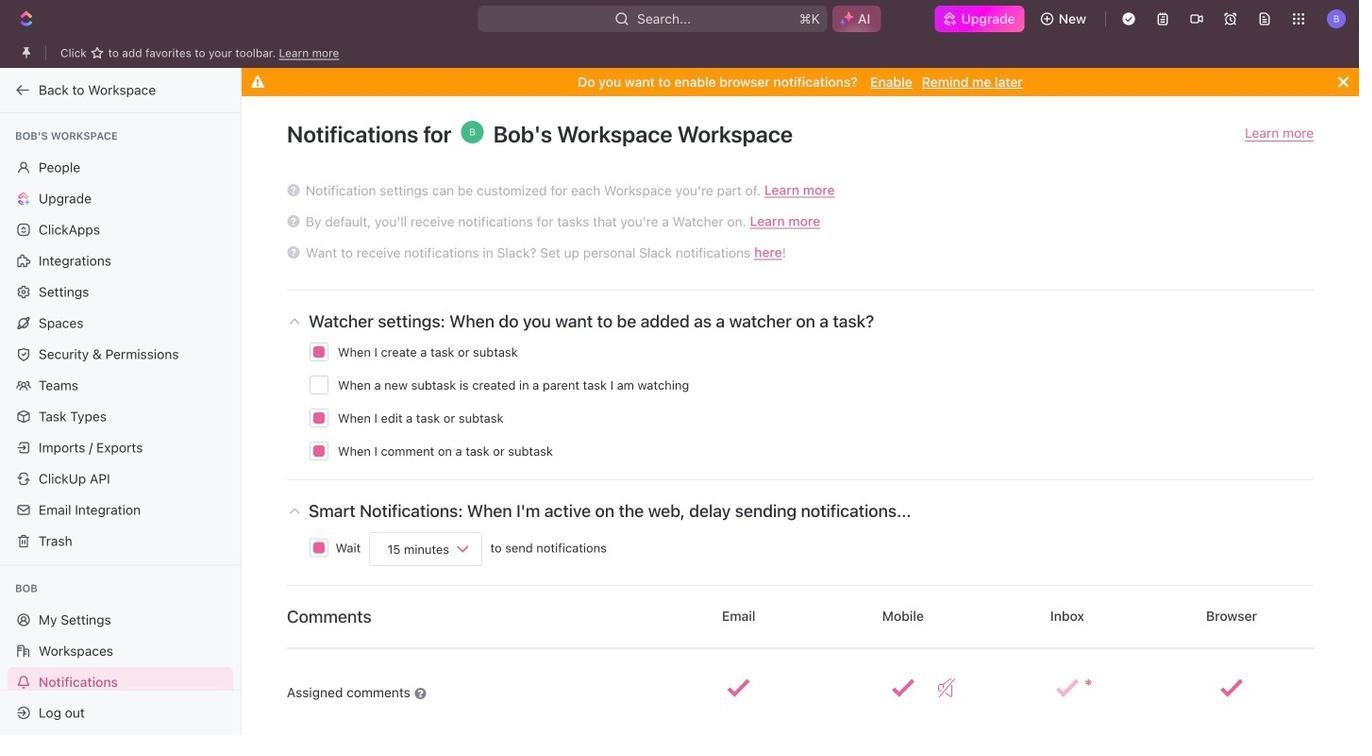 Task type: vqa. For each thing, say whether or not it's contained in the screenshot.
off icon
yes



Task type: locate. For each thing, give the bounding box(es) containing it.
off image
[[938, 679, 955, 698]]



